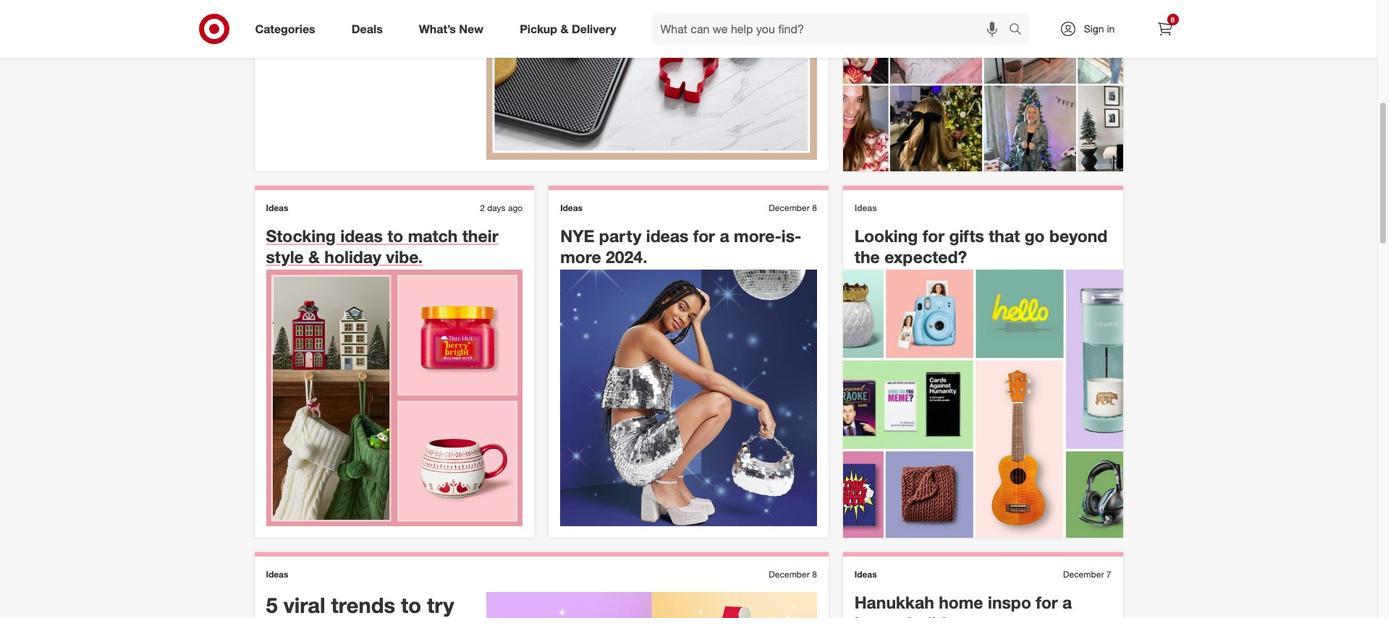 Task type: locate. For each thing, give the bounding box(es) containing it.
ideas inside the nye party ideas for a more-is- more 2024.
[[646, 226, 689, 246]]

0 horizontal spatial ideas
[[340, 226, 383, 246]]

beyond
[[1050, 226, 1108, 246]]

for
[[693, 226, 715, 246], [923, 226, 945, 246], [1036, 593, 1058, 613]]

deals link
[[339, 13, 401, 45]]

1 december 8 from the top
[[769, 203, 817, 213]]

that
[[989, 226, 1020, 246]]

& inside stocking ideas to match their style & holiday vibe.
[[308, 247, 320, 267]]

0 vertical spatial &
[[561, 21, 569, 36]]

ideas up holiday
[[340, 226, 383, 246]]

a inside hanukkah home inspo for a happy holiday.
[[1063, 593, 1072, 613]]

stocking
[[266, 226, 336, 246]]

1 vertical spatial &
[[308, 247, 320, 267]]

gifts
[[950, 226, 985, 246]]

1 horizontal spatial a
[[1063, 593, 1072, 613]]

7
[[1107, 570, 1112, 581]]

for up expected? at the right
[[923, 226, 945, 246]]

pickup
[[520, 21, 558, 36]]

search button
[[1002, 13, 1037, 48]]

hanukkah
[[855, 593, 935, 613]]

the
[[855, 247, 880, 267]]

holiday.
[[908, 614, 968, 619]]

1 horizontal spatial ideas
[[646, 226, 689, 246]]

& right pickup
[[561, 21, 569, 36]]

december 7
[[1064, 570, 1112, 581]]

ago
[[508, 203, 523, 213]]

a inside the nye party ideas for a more-is- more 2024.
[[720, 226, 729, 246]]

2 horizontal spatial for
[[1036, 593, 1058, 613]]

0 vertical spatial 8
[[812, 203, 817, 213]]

collage of gift ideas image
[[843, 270, 1123, 539]]

1 ideas from the left
[[340, 226, 383, 246]]

8
[[812, 203, 817, 213], [812, 570, 817, 581]]

december 8
[[769, 203, 817, 213], [769, 570, 817, 581]]

ideas
[[266, 203, 288, 213], [560, 203, 583, 213], [855, 203, 877, 213], [266, 570, 288, 581], [855, 570, 877, 581]]

2 days ago
[[480, 203, 523, 213]]

for left 'more-'
[[693, 226, 715, 246]]

deals
[[352, 21, 383, 36]]

1 8 from the top
[[812, 203, 817, 213]]

0 horizontal spatial for
[[693, 226, 715, 246]]

2 ideas from the left
[[646, 226, 689, 246]]

2 december 8 from the top
[[769, 570, 817, 581]]

match
[[408, 226, 458, 246]]

1 horizontal spatial &
[[561, 21, 569, 36]]

& down stocking
[[308, 247, 320, 267]]

a for inspo
[[1063, 593, 1072, 613]]

a
[[720, 226, 729, 246], [1063, 593, 1072, 613]]

1 vertical spatial december 8
[[769, 570, 817, 581]]

more
[[560, 247, 601, 267]]

0 horizontal spatial &
[[308, 247, 320, 267]]

&
[[561, 21, 569, 36], [308, 247, 320, 267]]

for inside hanukkah home inspo for a happy holiday.
[[1036, 593, 1058, 613]]

0 horizontal spatial a
[[720, 226, 729, 246]]

their
[[462, 226, 499, 246]]

1 vertical spatial a
[[1063, 593, 1072, 613]]

2 8 from the top
[[812, 570, 817, 581]]

for right 'inspo' on the bottom of the page
[[1036, 593, 1058, 613]]

a left 'more-'
[[720, 226, 729, 246]]

ideas up 2024.
[[646, 226, 689, 246]]

2024.
[[606, 247, 648, 267]]

a down december 7
[[1063, 593, 1072, 613]]

happy
[[855, 614, 903, 619]]

nye
[[560, 226, 595, 246]]

what's new
[[419, 21, 484, 36]]

1 horizontal spatial for
[[923, 226, 945, 246]]

expected?
[[885, 247, 967, 267]]

1 vertical spatial 8
[[812, 570, 817, 581]]

0 vertical spatial a
[[720, 226, 729, 246]]

0 vertical spatial december 8
[[769, 203, 817, 213]]

ideas
[[340, 226, 383, 246], [646, 226, 689, 246]]

december
[[769, 203, 810, 213], [769, 570, 810, 581], [1064, 570, 1104, 581]]

holiday
[[325, 247, 381, 267]]

in
[[1107, 22, 1115, 35]]

for inside the nye party ideas for a more-is- more 2024.
[[693, 226, 715, 246]]



Task type: vqa. For each thing, say whether or not it's contained in the screenshot.
"or" to the bottom
no



Task type: describe. For each thing, give the bounding box(es) containing it.
a for ideas
[[720, 226, 729, 246]]

home
[[939, 593, 984, 613]]

for for inspo
[[1036, 593, 1058, 613]]

ideas for 5 viral trends to try asap. image
[[266, 570, 288, 581]]

sign in link
[[1047, 13, 1138, 45]]

more-
[[734, 226, 782, 246]]

inspo
[[988, 593, 1032, 613]]

go
[[1025, 226, 1045, 246]]

sign
[[1084, 22, 1104, 35]]

8 for nye party ideas for a more-is-more 2024. image
[[812, 203, 817, 213]]

categories
[[255, 21, 315, 36]]

kids' cookie party essentials you need this holiday. image
[[487, 0, 817, 160]]

hanukkah home inspo for a happy holiday.
[[855, 593, 1072, 619]]

nye party ideas for a more-is-more 2024. image
[[560, 270, 817, 527]]

for for ideas
[[693, 226, 715, 246]]

december for nye party ideas for a more-is-more 2024. image
[[769, 203, 810, 213]]

is-
[[782, 226, 802, 246]]

delivery
[[572, 21, 616, 36]]

stocking ideas to match their style & holiday vibe.
[[266, 226, 499, 267]]

ideas for stocking ideas to match their style & holiday vibe. image
[[266, 203, 288, 213]]

collage of people showing off their #targetstyle image
[[843, 0, 1123, 171]]

for inside looking for gifts that go beyond the expected?
[[923, 226, 945, 246]]

december 8 for 5 viral trends to try asap. image
[[769, 570, 817, 581]]

nye party ideas for a more-is- more 2024.
[[560, 226, 802, 267]]

6
[[1171, 15, 1175, 24]]

pickup & delivery link
[[508, 13, 635, 45]]

pickup & delivery
[[520, 21, 616, 36]]

new
[[459, 21, 484, 36]]

what's new link
[[407, 13, 502, 45]]

categories link
[[243, 13, 334, 45]]

looking
[[855, 226, 918, 246]]

ideas for nye party ideas for a more-is-more 2024. image
[[560, 203, 583, 213]]

sign in
[[1084, 22, 1115, 35]]

vibe.
[[386, 247, 423, 267]]

2
[[480, 203, 485, 213]]

to
[[387, 226, 403, 246]]

ideas inside stocking ideas to match their style & holiday vibe.
[[340, 226, 383, 246]]

style
[[266, 247, 304, 267]]

looking for gifts that go beyond the expected?
[[855, 226, 1108, 267]]

december for 5 viral trends to try asap. image
[[769, 570, 810, 581]]

days
[[487, 203, 506, 213]]

what's
[[419, 21, 456, 36]]

search
[[1002, 23, 1037, 37]]

december 8 for nye party ideas for a more-is-more 2024. image
[[769, 203, 817, 213]]

party
[[599, 226, 642, 246]]

stocking ideas to match their style & holiday vibe. image
[[266, 270, 523, 527]]

8 for 5 viral trends to try asap. image
[[812, 570, 817, 581]]

5 viral trends to try asap. image
[[487, 593, 817, 619]]

What can we help you find? suggestions appear below search field
[[652, 13, 1012, 45]]

6 link
[[1149, 13, 1181, 45]]



